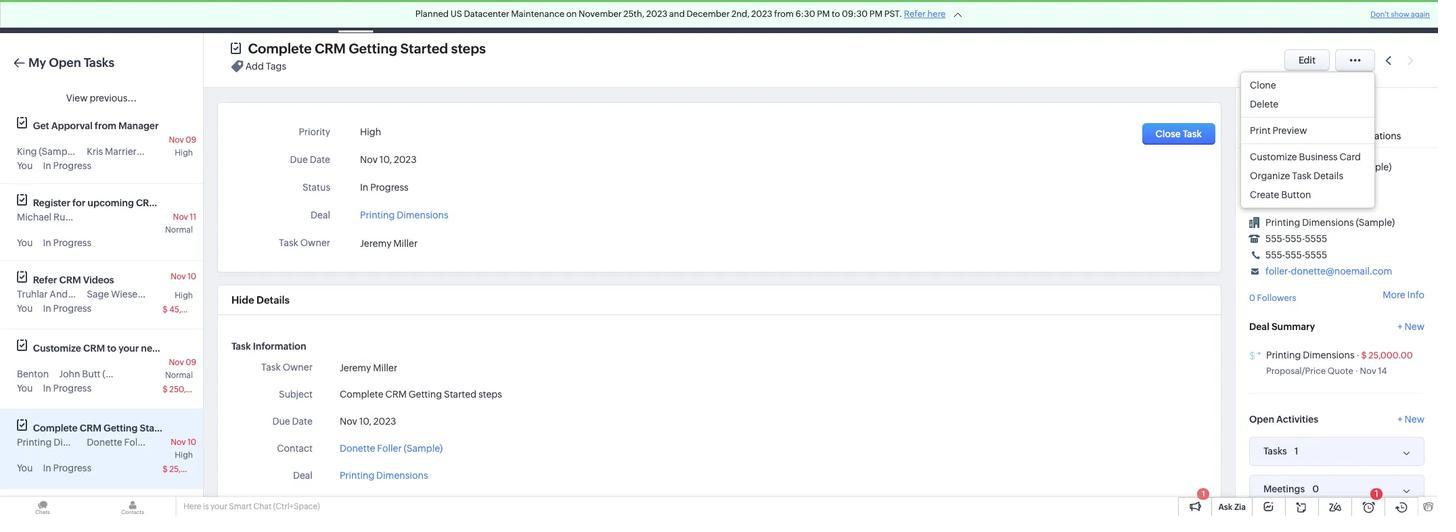 Task type: vqa. For each thing, say whether or not it's contained in the screenshot.
the leftmost 'millerjeremy500@gmail.com'
no



Task type: describe. For each thing, give the bounding box(es) containing it.
0 vertical spatial started
[[400, 41, 448, 56]]

1 vertical spatial due
[[272, 416, 290, 427]]

king
[[17, 146, 37, 157]]

michael ruta (sample) normal
[[17, 212, 193, 235]]

button
[[1282, 189, 1312, 200]]

calls
[[452, 11, 473, 22]]

0 vertical spatial deal
[[311, 210, 330, 221]]

apporval
[[51, 121, 93, 131]]

1 vertical spatial miller
[[373, 363, 397, 374]]

14
[[1379, 366, 1388, 376]]

1 vertical spatial info
[[1408, 290, 1425, 301]]

$ for refer crm videos
[[163, 305, 168, 315]]

printing dimensions (sample) link
[[1266, 217, 1395, 228]]

kris marrier (sample)
[[87, 146, 178, 157]]

complete crm getting started steps nov 10
[[33, 423, 200, 447]]

1 10 from the top
[[187, 272, 196, 282]]

sales
[[728, 11, 752, 22]]

register
[[33, 198, 70, 209]]

0 vertical spatial ·
[[1357, 350, 1360, 361]]

reports link
[[484, 0, 540, 33]]

in for register for upcoming crm webinars
[[43, 238, 51, 248]]

orders for purchase orders
[[848, 11, 878, 22]]

invoices
[[900, 11, 937, 22]]

in progress for register for upcoming crm webinars
[[43, 238, 91, 248]]

foller-donette@noemail.com link
[[1266, 266, 1393, 277]]

upgrade
[[1131, 17, 1169, 26]]

sales orders
[[728, 11, 784, 22]]

1 vertical spatial getting
[[409, 389, 442, 400]]

butt
[[82, 369, 101, 380]]

11
[[190, 213, 196, 222]]

timeline link
[[1277, 121, 1328, 148]]

foller-donette@noemail.com
[[1266, 266, 1393, 277]]

delete
[[1250, 99, 1279, 109]]

here
[[183, 502, 201, 512]]

business
[[1300, 151, 1338, 162]]

donette@noemail.com
[[1291, 266, 1393, 277]]

2 pm from the left
[[870, 9, 883, 19]]

0 vertical spatial due
[[290, 154, 308, 165]]

customize for customize crm to your needs nov 09
[[33, 343, 81, 354]]

1 pm from the left
[[817, 9, 830, 19]]

in progress for complete crm getting started steps
[[43, 463, 91, 474]]

in for complete crm getting started steps
[[43, 463, 51, 474]]

ask
[[1219, 503, 1233, 512]]

1 vertical spatial due date
[[272, 416, 313, 427]]

in for refer crm videos
[[43, 303, 51, 314]]

0 vertical spatial jeremy
[[360, 239, 392, 249]]

0 vertical spatial complete crm getting started steps
[[248, 41, 486, 56]]

nov inside customize crm to your needs nov 09
[[169, 358, 184, 368]]

6:30
[[796, 9, 816, 19]]

enterprise-trial upgrade
[[1119, 6, 1181, 26]]

projects
[[1017, 11, 1053, 22]]

us
[[451, 9, 462, 19]]

$ 45,000.00
[[163, 305, 211, 315]]

open activities
[[1250, 414, 1319, 425]]

orders for sales orders
[[754, 11, 784, 22]]

king (sample)
[[17, 146, 78, 157]]

09 inside customize crm to your needs nov 09
[[186, 358, 196, 368]]

marketplace element
[[1315, 0, 1342, 33]]

in for customize crm to your needs
[[43, 383, 51, 394]]

again
[[1411, 10, 1430, 18]]

1 vertical spatial owner
[[283, 362, 313, 373]]

2 5555 from the top
[[1305, 250, 1328, 261]]

2 vertical spatial printing dimensions link
[[340, 469, 428, 483]]

december
[[687, 9, 730, 19]]

get apporval from manager nov 09
[[33, 121, 196, 145]]

view previous...
[[66, 93, 137, 104]]

my
[[28, 56, 46, 70]]

printing dimensions for top printing dimensions link
[[360, 210, 449, 221]]

refer here link
[[904, 9, 946, 19]]

create button
[[1250, 189, 1312, 200]]

view more
[[78, 500, 125, 510]]

dimensions inside "printing dimensions · $ 25,000.00 proposal/price quote · nov 14"
[[1303, 350, 1355, 361]]

you for complete
[[17, 463, 33, 474]]

0 horizontal spatial donette
[[87, 437, 122, 448]]

add
[[246, 61, 264, 72]]

to inside customize crm to your needs nov 09
[[107, 343, 116, 354]]

john butt (sample)
[[59, 369, 142, 380]]

0 vertical spatial nov 10, 2023
[[360, 154, 417, 165]]

0 horizontal spatial foller
[[124, 437, 149, 448]]

1 horizontal spatial donette foller (sample)
[[340, 443, 443, 454]]

create
[[1250, 189, 1280, 200]]

manager
[[119, 121, 159, 131]]

from inside 'get apporval from manager nov 09'
[[95, 121, 116, 131]]

hide details link
[[232, 294, 290, 306]]

1 horizontal spatial refer
[[904, 9, 926, 19]]

1 truhlar from the left
[[17, 289, 48, 300]]

0 vertical spatial status
[[303, 182, 330, 193]]

complete inside complete crm getting started steps nov 10
[[33, 423, 78, 434]]

attys
[[102, 289, 125, 300]]

printing dimensions (sample)
[[1266, 217, 1395, 228]]

and
[[669, 9, 685, 19]]

truhlar and truhlar attys
[[17, 289, 125, 300]]

customize business card
[[1250, 151, 1361, 162]]

(sample) inside michael ruta (sample) normal
[[76, 212, 115, 223]]

foller-
[[1266, 266, 1291, 277]]

crm inside customize crm to your needs nov 09
[[83, 343, 105, 354]]

$ 25,000.00
[[163, 465, 210, 475]]

ruta
[[53, 212, 74, 223]]

customize crm to your needs nov 09
[[33, 343, 196, 368]]

invoices link
[[889, 0, 947, 33]]

getting inside complete crm getting started steps nov 10
[[104, 423, 138, 434]]

organize task details
[[1250, 170, 1344, 181]]

zia
[[1235, 503, 1246, 512]]

activities
[[1277, 414, 1319, 425]]

0 vertical spatial jeremy miller
[[360, 239, 418, 249]]

nov 10
[[171, 272, 196, 282]]

videos
[[83, 275, 114, 286]]

1 vertical spatial nov 10, 2023
[[340, 416, 396, 427]]

1 555-555-5555 from the top
[[1266, 234, 1328, 245]]

0 vertical spatial date
[[310, 154, 330, 165]]

1 horizontal spatial donette foller (sample) link
[[1289, 162, 1392, 173]]

analytics
[[551, 11, 592, 22]]

your inside customize crm to your needs nov 09
[[118, 343, 139, 354]]

task inside 'link'
[[1183, 129, 1202, 139]]

task information
[[232, 341, 306, 352]]

information
[[253, 341, 306, 352]]

0 vertical spatial from
[[774, 9, 794, 19]]

2 vertical spatial deal
[[293, 471, 313, 481]]

1 horizontal spatial open
[[1250, 414, 1275, 425]]

10 inside complete crm getting started steps nov 10
[[187, 438, 196, 447]]

2nd,
[[732, 9, 750, 19]]

previous...
[[90, 93, 137, 104]]

print
[[1250, 125, 1271, 136]]

25th,
[[624, 9, 645, 19]]

marrier
[[105, 146, 137, 157]]

crm inside register for upcoming crm webinars nov 11
[[136, 198, 158, 209]]

contacts image
[[90, 498, 175, 517]]

previous record image
[[1386, 56, 1392, 65]]

0 vertical spatial task owner
[[279, 238, 330, 248]]

don't
[[1371, 10, 1390, 18]]

progress for customize crm to your needs
[[53, 383, 91, 394]]

webinars
[[160, 198, 202, 209]]

0 vertical spatial miller
[[394, 239, 418, 249]]

1 vertical spatial started
[[444, 389, 477, 400]]

steps inside complete crm getting started steps nov 10
[[175, 423, 200, 434]]

1 vertical spatial date
[[292, 416, 313, 427]]

contact inside donette foller (sample) contact
[[1289, 173, 1322, 184]]

started inside complete crm getting started steps nov 10
[[140, 423, 173, 434]]

(sample) inside "link"
[[404, 443, 443, 454]]

signals image
[[1269, 11, 1279, 22]]

nov inside "printing dimensions · $ 25,000.00 proposal/price quote · nov 14"
[[1360, 366, 1377, 376]]

0 followers
[[1250, 293, 1297, 303]]

1 horizontal spatial complete
[[248, 41, 312, 56]]

high right priority
[[360, 127, 381, 137]]

quotes
[[674, 11, 707, 22]]

smart
[[229, 502, 252, 512]]

ask zia
[[1219, 503, 1246, 512]]

services link
[[947, 0, 1006, 33]]

preview
[[1273, 125, 1308, 136]]

show
[[1391, 10, 1410, 18]]

kris
[[87, 146, 103, 157]]

in for get apporval from manager
[[43, 160, 51, 171]]

hide details
[[232, 294, 290, 306]]

task up hide details
[[279, 238, 298, 248]]

1 vertical spatial complete crm getting started steps
[[340, 389, 502, 400]]

view for view more
[[78, 500, 100, 510]]

0 vertical spatial owner
[[300, 238, 330, 248]]

in progress for refer crm videos
[[43, 303, 91, 314]]

progress for refer crm videos
[[53, 303, 91, 314]]



Task type: locate. For each thing, give the bounding box(es) containing it.
high
[[360, 127, 381, 137], [175, 148, 193, 158], [175, 291, 193, 301], [175, 451, 193, 460]]

1 vertical spatial +
[[1398, 414, 1403, 425]]

task left information
[[232, 341, 251, 352]]

followers
[[1258, 293, 1297, 303]]

maintenance
[[511, 9, 565, 19]]

you for customize
[[17, 383, 33, 394]]

1 vertical spatial complete
[[340, 389, 384, 400]]

refer
[[904, 9, 926, 19], [33, 275, 57, 286]]

1 horizontal spatial 25,000.00
[[1369, 350, 1413, 361]]

1 vertical spatial steps
[[479, 389, 502, 400]]

normal up $ 250,000.00
[[165, 371, 193, 380]]

1 horizontal spatial foller
[[377, 443, 402, 454]]

new
[[1405, 321, 1425, 332], [1405, 414, 1425, 425]]

sage wieser (sample)
[[87, 289, 182, 300]]

1 vertical spatial jeremy miller
[[340, 363, 397, 374]]

2 09 from the top
[[186, 358, 196, 368]]

is
[[203, 502, 209, 512]]

upcoming
[[88, 198, 134, 209]]

high up $ 45,000.00 on the bottom left of page
[[175, 291, 193, 301]]

0 vertical spatial info
[[1250, 131, 1267, 142]]

10 up 45,000.00 in the bottom of the page
[[187, 272, 196, 282]]

nov inside 'get apporval from manager nov 09'
[[169, 135, 184, 145]]

1 new from the top
[[1405, 321, 1425, 332]]

0 horizontal spatial donette foller (sample)
[[87, 437, 190, 448]]

0 vertical spatial your
[[118, 343, 139, 354]]

quote
[[1328, 366, 1354, 376]]

from left '6:30'
[[774, 9, 794, 19]]

1 horizontal spatial 10,
[[380, 154, 392, 165]]

miller
[[394, 239, 418, 249], [373, 363, 397, 374]]

datacenter
[[464, 9, 510, 19]]

more
[[102, 500, 125, 510]]

info link
[[1243, 121, 1274, 148]]

0 horizontal spatial open
[[49, 56, 81, 70]]

1 vertical spatial 555-555-5555
[[1266, 250, 1328, 261]]

open left activities
[[1250, 414, 1275, 425]]

pm right '6:30'
[[817, 9, 830, 19]]

2 horizontal spatial getting
[[409, 389, 442, 400]]

complete right the subject
[[340, 389, 384, 400]]

products
[[613, 11, 653, 22]]

0 vertical spatial view
[[66, 93, 88, 104]]

meetings
[[389, 11, 430, 22]]

0 horizontal spatial 25,000.00
[[169, 465, 210, 475]]

0 vertical spatial due date
[[290, 154, 330, 165]]

1 horizontal spatial contact
[[1289, 173, 1322, 184]]

close task
[[1156, 129, 1202, 139]]

45,000.00
[[169, 305, 211, 315]]

normal inside michael ruta (sample) normal
[[165, 225, 193, 235]]

0 horizontal spatial info
[[1250, 131, 1267, 142]]

contact up button
[[1289, 173, 1322, 184]]

1 vertical spatial view
[[78, 500, 100, 510]]

task down customize business card
[[1293, 170, 1312, 181]]

0 horizontal spatial refer
[[33, 275, 57, 286]]

high for donette foller (sample)
[[175, 451, 193, 460]]

view for view previous...
[[66, 93, 88, 104]]

sales orders link
[[718, 0, 795, 33]]

2 vertical spatial started
[[140, 423, 173, 434]]

you up 'chats' image
[[17, 463, 33, 474]]

foller inside donette foller (sample) contact
[[1326, 162, 1351, 173]]

on
[[566, 9, 577, 19]]

1 vertical spatial printing dimensions link
[[1267, 350, 1355, 361]]

5555 up foller-donette@noemail.com
[[1305, 250, 1328, 261]]

truhlar down refer crm videos
[[70, 289, 101, 300]]

you down michael
[[17, 238, 33, 248]]

edit
[[1299, 55, 1316, 66]]

1 horizontal spatial pm
[[870, 9, 883, 19]]

0 vertical spatial normal
[[165, 225, 193, 235]]

customize up organize
[[1250, 151, 1298, 162]]

0 vertical spatial to
[[832, 9, 840, 19]]

in progress for get apporval from manager
[[43, 160, 91, 171]]

profile image
[[1378, 6, 1399, 27]]

$ for complete crm getting started steps
[[163, 465, 168, 475]]

dimensions
[[397, 210, 449, 221], [1303, 217, 1354, 228], [1303, 350, 1355, 361], [54, 437, 105, 448], [376, 471, 428, 481]]

john
[[59, 369, 80, 380]]

1 vertical spatial open
[[1250, 414, 1275, 425]]

my open tasks
[[28, 56, 115, 70]]

search image
[[1242, 11, 1253, 22]]

(sample) inside donette foller (sample) contact
[[1353, 162, 1392, 173]]

benton
[[17, 369, 49, 380]]

details
[[1314, 170, 1344, 181], [257, 294, 290, 306]]

nov
[[169, 135, 184, 145], [360, 154, 378, 165], [173, 213, 188, 222], [171, 272, 186, 282], [169, 358, 184, 368], [1360, 366, 1377, 376], [340, 416, 357, 427], [171, 438, 186, 447]]

2 vertical spatial getting
[[104, 423, 138, 434]]

summary
[[1272, 321, 1316, 332]]

projects link
[[1006, 0, 1064, 33]]

november
[[579, 9, 622, 19]]

1 horizontal spatial customize
[[1250, 151, 1298, 162]]

customize for customize business card
[[1250, 151, 1298, 162]]

1 vertical spatial printing dimensions
[[17, 437, 105, 448]]

wieser
[[111, 289, 141, 300]]

2 + from the top
[[1398, 414, 1403, 425]]

25,000.00
[[1369, 350, 1413, 361], [169, 465, 210, 475]]

1 vertical spatial contact
[[277, 443, 313, 454]]

customize inside customize crm to your needs nov 09
[[33, 343, 81, 354]]

trial
[[1163, 6, 1181, 16]]

you down benton
[[17, 383, 33, 394]]

michael
[[17, 212, 52, 223]]

add tags
[[246, 61, 286, 72]]

you for get
[[17, 160, 33, 171]]

orders right the 2nd,
[[754, 11, 784, 22]]

0 horizontal spatial details
[[257, 294, 290, 306]]

2 vertical spatial printing dimensions
[[340, 471, 428, 481]]

more info
[[1383, 290, 1425, 301]]

you for register
[[17, 238, 33, 248]]

date down priority
[[310, 154, 330, 165]]

1 + from the top
[[1398, 321, 1403, 332]]

pst.
[[885, 9, 903, 19]]

chats image
[[0, 498, 85, 517]]

you down truhlar and truhlar attys
[[17, 303, 33, 314]]

2 vertical spatial steps
[[175, 423, 200, 434]]

conversations
[[1338, 131, 1402, 142]]

1 vertical spatial ·
[[1356, 366, 1359, 376]]

0 vertical spatial getting
[[349, 41, 398, 56]]

info right more at the right bottom of the page
[[1408, 290, 1425, 301]]

25,000.00 up here
[[169, 465, 210, 475]]

you
[[17, 160, 33, 171], [17, 238, 33, 248], [17, 303, 33, 314], [17, 383, 33, 394], [17, 463, 33, 474]]

complete down john
[[33, 423, 78, 434]]

info left preview
[[1250, 131, 1267, 142]]

+ new link
[[1398, 321, 1425, 339]]

1 normal from the top
[[165, 225, 193, 235]]

09 up webinars
[[186, 135, 196, 145]]

2 horizontal spatial foller
[[1326, 162, 1351, 173]]

4 you from the top
[[17, 383, 33, 394]]

1 vertical spatial jeremy
[[340, 363, 371, 374]]

2 + new from the top
[[1398, 414, 1425, 425]]

donette inside donette foller (sample) contact
[[1289, 162, 1325, 173]]

0 vertical spatial printing dimensions
[[360, 210, 449, 221]]

organize
[[1250, 170, 1291, 181]]

nov 10, 2023
[[360, 154, 417, 165], [340, 416, 396, 427]]

truhlar left 'and'
[[17, 289, 48, 300]]

0 vertical spatial 10,
[[380, 154, 392, 165]]

to up john butt (sample)
[[107, 343, 116, 354]]

0 horizontal spatial 10,
[[359, 416, 372, 427]]

1 vertical spatial deal
[[1250, 321, 1270, 332]]

0 horizontal spatial getting
[[104, 423, 138, 434]]

0 vertical spatial new
[[1405, 321, 1425, 332]]

0 vertical spatial printing dimensions link
[[360, 206, 449, 221]]

in progress for customize crm to your needs
[[43, 383, 91, 394]]

details down business
[[1314, 170, 1344, 181]]

search element
[[1233, 0, 1261, 33]]

1 09 from the top
[[186, 135, 196, 145]]

profile element
[[1370, 0, 1407, 33]]

25,000.00 inside "printing dimensions · $ 25,000.00 proposal/price quote · nov 14"
[[1369, 350, 1413, 361]]

and
[[50, 289, 68, 300]]

open right my
[[49, 56, 81, 70]]

1 vertical spatial customize
[[33, 343, 81, 354]]

0 vertical spatial 09
[[186, 135, 196, 145]]

0 horizontal spatial your
[[118, 343, 139, 354]]

1 + new from the top
[[1398, 321, 1425, 332]]

10 up the $ 25,000.00
[[187, 438, 196, 447]]

2 normal from the top
[[165, 371, 193, 380]]

None button
[[1289, 190, 1359, 208]]

25,000.00 up 14
[[1369, 350, 1413, 361]]

status down priority
[[303, 182, 330, 193]]

1 orders from the left
[[754, 11, 784, 22]]

details right hide on the left
[[257, 294, 290, 306]]

printing dimensions for bottommost printing dimensions link
[[340, 471, 428, 481]]

0 horizontal spatial customize
[[33, 343, 81, 354]]

your right is
[[211, 502, 227, 512]]

1 horizontal spatial donette
[[340, 443, 375, 454]]

reports
[[495, 11, 530, 22]]

1 vertical spatial new
[[1405, 414, 1425, 425]]

clone
[[1250, 80, 1277, 90]]

1 vertical spatial task owner
[[261, 362, 313, 373]]

0 vertical spatial 25,000.00
[[1369, 350, 1413, 361]]

due date down the subject
[[272, 416, 313, 427]]

1 horizontal spatial to
[[832, 9, 840, 19]]

progress for register for upcoming crm webinars
[[53, 238, 91, 248]]

high up the $ 25,000.00
[[175, 451, 193, 460]]

complete
[[248, 41, 312, 56], [340, 389, 384, 400], [33, 423, 78, 434]]

$
[[163, 305, 168, 315], [1362, 350, 1367, 361], [163, 385, 168, 395], [163, 465, 168, 475]]

5 you from the top
[[17, 463, 33, 474]]

timeline
[[1284, 131, 1321, 142]]

1 vertical spatial 10,
[[359, 416, 372, 427]]

1 vertical spatial 5555
[[1305, 250, 1328, 261]]

task right close
[[1183, 129, 1202, 139]]

0 horizontal spatial donette foller (sample) link
[[340, 442, 443, 456]]

view up apporval
[[66, 93, 88, 104]]

$ for customize crm to your needs
[[163, 385, 168, 395]]

donette inside "link"
[[340, 443, 375, 454]]

0 horizontal spatial truhlar
[[17, 289, 48, 300]]

more
[[1383, 290, 1406, 301]]

refer up 'and'
[[33, 275, 57, 286]]

task down task information
[[261, 362, 281, 373]]

here
[[928, 9, 946, 19]]

2 orders from the left
[[848, 11, 878, 22]]

crm inside complete crm getting started steps nov 10
[[80, 423, 101, 434]]

due down priority
[[290, 154, 308, 165]]

signals element
[[1261, 0, 1287, 33]]

progress for get apporval from manager
[[53, 160, 91, 171]]

from
[[774, 9, 794, 19], [95, 121, 116, 131]]

0 vertical spatial 555-555-5555
[[1266, 234, 1328, 245]]

services
[[958, 11, 996, 22]]

1 vertical spatial donette foller (sample) link
[[340, 442, 443, 456]]

09:30
[[842, 9, 868, 19]]

0 horizontal spatial complete
[[33, 423, 78, 434]]

2 you from the top
[[17, 238, 33, 248]]

orders left pst.
[[848, 11, 878, 22]]

progress for complete crm getting started steps
[[53, 463, 91, 474]]

planned
[[415, 9, 449, 19]]

09 inside 'get apporval from manager nov 09'
[[186, 135, 196, 145]]

foller inside donette foller (sample) "link"
[[377, 443, 402, 454]]

nov inside register for upcoming crm webinars nov 11
[[173, 213, 188, 222]]

you down king
[[17, 160, 33, 171]]

deal summary
[[1250, 321, 1316, 332]]

0 vertical spatial details
[[1314, 170, 1344, 181]]

1 horizontal spatial info
[[1408, 290, 1425, 301]]

1 vertical spatial refer
[[33, 275, 57, 286]]

close
[[1156, 129, 1181, 139]]

info
[[1250, 131, 1267, 142], [1408, 290, 1425, 301]]

contact down the subject
[[277, 443, 313, 454]]

your left the needs
[[118, 343, 139, 354]]

normal down 11
[[165, 225, 193, 235]]

1 vertical spatial 10
[[187, 438, 196, 447]]

+ new
[[1398, 321, 1425, 332], [1398, 414, 1425, 425]]

from up kris
[[95, 121, 116, 131]]

in progress
[[43, 160, 91, 171], [360, 182, 409, 193], [43, 238, 91, 248], [43, 303, 91, 314], [43, 383, 91, 394], [43, 463, 91, 474], [340, 498, 388, 508]]

quotes link
[[664, 0, 718, 33]]

2 truhlar from the left
[[70, 289, 101, 300]]

here is your smart chat (ctrl+space)
[[183, 502, 320, 512]]

printing inside "printing dimensions · $ 25,000.00 proposal/price quote · nov 14"
[[1267, 350, 1301, 361]]

0 vertical spatial +
[[1398, 321, 1403, 332]]

due down the subject
[[272, 416, 290, 427]]

register for upcoming crm webinars nov 11
[[33, 198, 202, 222]]

$ inside "printing dimensions · $ 25,000.00 proposal/price quote · nov 14"
[[1362, 350, 1367, 361]]

customize up john
[[33, 343, 81, 354]]

10,
[[380, 154, 392, 165], [359, 416, 372, 427]]

3 you from the top
[[17, 303, 33, 314]]

0 vertical spatial complete
[[248, 41, 312, 56]]

foller
[[1326, 162, 1351, 173], [124, 437, 149, 448], [377, 443, 402, 454]]

5555 down the printing dimensions (sample) link
[[1305, 234, 1328, 245]]

2 vertical spatial complete
[[33, 423, 78, 434]]

view left more
[[78, 500, 100, 510]]

09 up the "250,000.00"
[[186, 358, 196, 368]]

to left 09:30
[[832, 9, 840, 19]]

don't show again
[[1371, 10, 1430, 18]]

tags
[[266, 61, 286, 72]]

high for kris marrier (sample)
[[175, 148, 193, 158]]

high up webinars
[[175, 148, 193, 158]]

1 vertical spatial your
[[211, 502, 227, 512]]

0 vertical spatial refer
[[904, 9, 926, 19]]

0 horizontal spatial contact
[[277, 443, 313, 454]]

refer right pst.
[[904, 9, 926, 19]]

1 horizontal spatial truhlar
[[70, 289, 101, 300]]

1 horizontal spatial from
[[774, 9, 794, 19]]

1 horizontal spatial details
[[1314, 170, 1344, 181]]

high for sage wieser (sample)
[[175, 291, 193, 301]]

enterprise-
[[1119, 6, 1163, 16]]

0 horizontal spatial to
[[107, 343, 116, 354]]

customize
[[1250, 151, 1298, 162], [33, 343, 81, 354]]

date down the subject
[[292, 416, 313, 427]]

555-555-5555
[[1266, 234, 1328, 245], [1266, 250, 1328, 261]]

to
[[832, 9, 840, 19], [107, 343, 116, 354]]

due date down priority
[[290, 154, 330, 165]]

1 horizontal spatial your
[[211, 502, 227, 512]]

2 horizontal spatial complete
[[340, 389, 384, 400]]

0 vertical spatial 10
[[187, 272, 196, 282]]

complete up tags
[[248, 41, 312, 56]]

nov inside complete crm getting started steps nov 10
[[171, 438, 186, 447]]

10
[[187, 272, 196, 282], [187, 438, 196, 447]]

0 vertical spatial steps
[[451, 41, 486, 56]]

0 vertical spatial open
[[49, 56, 81, 70]]

status
[[303, 182, 330, 193], [285, 498, 313, 508]]

printing dimensions link
[[360, 206, 449, 221], [1267, 350, 1355, 361], [340, 469, 428, 483]]

1 vertical spatial status
[[285, 498, 313, 508]]

2 10 from the top
[[187, 438, 196, 447]]

status right chat
[[285, 498, 313, 508]]

2 555-555-5555 from the top
[[1266, 250, 1328, 261]]

555-
[[1266, 234, 1286, 245], [1286, 234, 1305, 245], [1266, 250, 1286, 261], [1286, 250, 1305, 261]]

2 new from the top
[[1405, 414, 1425, 425]]

pm left pst.
[[870, 9, 883, 19]]

1 you from the top
[[17, 160, 33, 171]]

1 5555 from the top
[[1305, 234, 1328, 245]]



